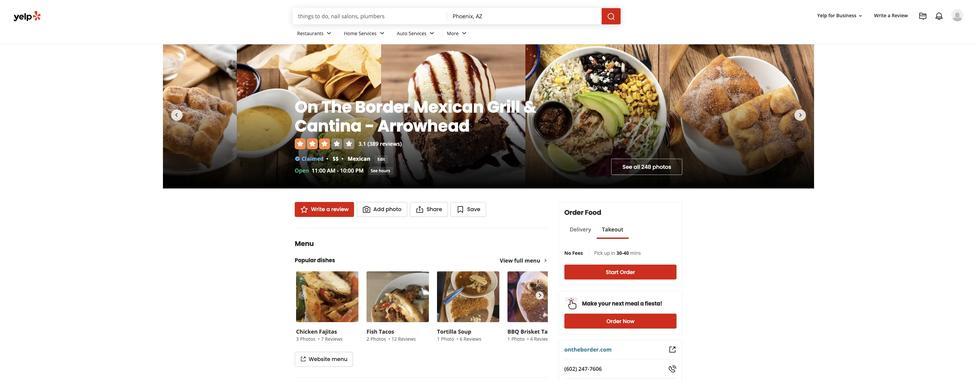Task type: describe. For each thing, give the bounding box(es) containing it.
edit button
[[375, 156, 388, 164]]

bbq brisket tacos 1 photo
[[508, 329, 557, 343]]

pick
[[595, 250, 603, 257]]

write a review
[[875, 12, 909, 19]]

5 photo of on the border mexican grill & cantina - arrowhead - peoria, az, us. image from the left
[[670, 44, 815, 189]]

full
[[515, 257, 524, 265]]

none field "near"
[[453, 13, 597, 20]]

dishes
[[317, 257, 335, 265]]

24 chevron down v2 image for restaurants
[[325, 29, 333, 37]]

previous image
[[299, 292, 307, 300]]

save button
[[451, 202, 486, 217]]

restaurants link
[[292, 24, 339, 44]]

no fees
[[565, 250, 583, 257]]

tortilla soup image
[[437, 272, 500, 323]]

photos for fish
[[371, 336, 386, 343]]

auto services
[[397, 30, 427, 36]]

tortilla
[[437, 329, 457, 336]]

Find text field
[[298, 13, 442, 20]]

next image
[[797, 111, 805, 119]]

24 external link v2 image
[[669, 346, 677, 354]]

11:00
[[312, 167, 326, 175]]

review
[[893, 12, 909, 19]]

user actions element
[[813, 8, 974, 50]]

24 chevron down v2 image for auto services
[[428, 29, 436, 37]]

24 phone v2 image
[[669, 366, 677, 374]]

bbq
[[508, 329, 520, 336]]

order for now
[[607, 318, 622, 326]]

add photo link
[[357, 202, 408, 217]]

pm
[[356, 167, 364, 175]]

search image
[[608, 12, 616, 21]]

order food
[[565, 208, 602, 218]]

menu inside 'website menu' link
[[332, 356, 348, 364]]

(389 reviews) link
[[368, 140, 402, 148]]

$$
[[333, 155, 339, 163]]

menu
[[295, 239, 314, 249]]

see all 248 photos
[[623, 163, 672, 171]]

claimed
[[302, 155, 324, 163]]

1 vertical spatial -
[[337, 167, 339, 175]]

16 external link v2 image
[[301, 357, 306, 363]]

40
[[624, 250, 629, 257]]

reviews)
[[380, 140, 402, 148]]

start order
[[606, 269, 636, 277]]

more link
[[442, 24, 474, 44]]

order for food
[[565, 208, 584, 218]]

a for review
[[327, 206, 330, 214]]

ontheborder.com
[[565, 347, 612, 354]]

3.1 (389 reviews)
[[359, 140, 402, 148]]

7606
[[590, 366, 602, 373]]

home
[[344, 30, 358, 36]]

menu element
[[284, 228, 572, 368]]

make
[[583, 300, 598, 308]]

location & hours element
[[295, 378, 548, 382]]

tacos inside fish tacos 2 photos
[[379, 329, 394, 336]]

- inside on the border mexican grill & cantina - arrowhead
[[365, 115, 375, 138]]

previous image
[[173, 111, 181, 119]]

4 reviews
[[531, 336, 552, 343]]

ontheborder.com link
[[565, 347, 612, 354]]

services for auto services
[[409, 30, 427, 36]]

12 reviews
[[392, 336, 416, 343]]

write a review link
[[872, 10, 911, 22]]

up
[[605, 250, 610, 257]]

1 inside the tortilla soup 1 photo
[[437, 336, 440, 343]]

yelp for business button
[[815, 10, 867, 22]]

pick up in 30-40 mins
[[595, 250, 641, 257]]

247-
[[579, 366, 590, 373]]

add photo
[[374, 206, 402, 214]]

reviews for soup
[[464, 336, 482, 343]]

now
[[623, 318, 635, 326]]

view full menu
[[500, 257, 541, 265]]

in
[[612, 250, 616, 257]]

3.1
[[359, 140, 366, 148]]

grill
[[488, 96, 521, 119]]

next image
[[536, 292, 544, 300]]

(602)
[[565, 366, 578, 373]]

3.1 star rating image
[[295, 139, 355, 149]]

tortilla soup 1 photo
[[437, 329, 472, 343]]

food
[[585, 208, 602, 218]]

mins
[[631, 250, 641, 257]]

fiesta!
[[645, 300, 663, 308]]

2
[[367, 336, 370, 343]]

7
[[321, 336, 324, 343]]

24 save outline v2 image
[[457, 206, 465, 214]]

write for write a review
[[311, 206, 325, 214]]

delivery
[[570, 226, 592, 234]]

order now
[[607, 318, 635, 326]]

projects image
[[920, 12, 928, 20]]

auto services link
[[392, 24, 442, 44]]

takeout tab panel
[[565, 239, 629, 242]]

0 vertical spatial menu
[[525, 257, 541, 265]]

fees
[[573, 250, 583, 257]]

see all 248 photos link
[[612, 159, 683, 175]]

tab list containing delivery
[[565, 226, 629, 239]]

takeout
[[602, 226, 624, 234]]

am
[[327, 167, 336, 175]]

christina o. image
[[952, 9, 964, 21]]

share button
[[410, 202, 448, 217]]

3 photo of on the border mexican grill & cantina - arrowhead - peoria, az, us. image from the left
[[381, 44, 526, 189]]

business categories element
[[292, 24, 964, 44]]

see for see all 248 photos
[[623, 163, 633, 171]]

reviews for fajitas
[[325, 336, 343, 343]]

business
[[837, 12, 857, 19]]

border
[[355, 96, 411, 119]]

a for review
[[889, 12, 891, 19]]



Task type: vqa. For each thing, say whether or not it's contained in the screenshot.


Task type: locate. For each thing, give the bounding box(es) containing it.
home services link
[[339, 24, 392, 44]]

0 horizontal spatial tacos
[[379, 329, 394, 336]]

photos inside fish tacos 2 photos
[[371, 336, 386, 343]]

services right the home
[[359, 30, 377, 36]]

2 tacos from the left
[[542, 329, 557, 336]]

1 horizontal spatial photo
[[512, 336, 525, 343]]

1 horizontal spatial menu
[[525, 257, 541, 265]]

0 vertical spatial -
[[365, 115, 375, 138]]

tacos inside bbq brisket tacos 1 photo
[[542, 329, 557, 336]]

4 24 chevron down v2 image from the left
[[460, 29, 469, 37]]

1 horizontal spatial a
[[641, 300, 644, 308]]

mexican inside on the border mexican grill & cantina - arrowhead
[[414, 96, 484, 119]]

0 horizontal spatial menu
[[332, 356, 348, 364]]

claimed link
[[302, 155, 324, 163]]

0 horizontal spatial photo
[[441, 336, 455, 343]]

write inside write a review link
[[311, 206, 325, 214]]

on
[[295, 96, 319, 119]]

restaurants
[[297, 30, 324, 36]]

a right "meal"
[[641, 300, 644, 308]]

write a review
[[311, 206, 349, 214]]

popular
[[295, 257, 316, 265]]

see inside see hours link
[[371, 168, 378, 174]]

2 horizontal spatial a
[[889, 12, 891, 19]]

14 chevron right outline image
[[543, 259, 548, 263]]

chicken fajitas 3 photos
[[296, 329, 337, 343]]

photos down chicken
[[300, 336, 316, 343]]

no
[[565, 250, 572, 257]]

24 chevron down v2 image right restaurants in the top of the page
[[325, 29, 333, 37]]

see left all
[[623, 163, 633, 171]]

save
[[468, 206, 481, 214]]

1 vertical spatial a
[[327, 206, 330, 214]]

the
[[322, 96, 352, 119]]

6 reviews
[[460, 336, 482, 343]]

0 vertical spatial order
[[565, 208, 584, 218]]

1 tacos from the left
[[379, 329, 394, 336]]

2 vertical spatial a
[[641, 300, 644, 308]]

24 star v2 image
[[300, 206, 309, 214]]

start
[[606, 269, 619, 277]]

view full menu link
[[500, 257, 548, 265]]

write left 'review'
[[875, 12, 887, 19]]

0 vertical spatial write
[[875, 12, 887, 19]]

1 horizontal spatial -
[[365, 115, 375, 138]]

photos
[[300, 336, 316, 343], [371, 336, 386, 343]]

2 none field from the left
[[453, 13, 597, 20]]

24 chevron down v2 image right more
[[460, 29, 469, 37]]

1 vertical spatial mexican
[[348, 155, 371, 163]]

menu
[[525, 257, 541, 265], [332, 356, 348, 364]]

16 claim filled v2 image
[[295, 156, 300, 162]]

248
[[642, 163, 652, 171]]

reviews for tacos
[[398, 336, 416, 343]]

photos down the "fish"
[[371, 336, 386, 343]]

1 horizontal spatial tacos
[[542, 329, 557, 336]]

a
[[889, 12, 891, 19], [327, 206, 330, 214], [641, 300, 644, 308]]

2 1 from the left
[[508, 336, 511, 343]]

4
[[531, 336, 533, 343]]

1 photo of on the border mexican grill & cantina - arrowhead - peoria, az, us. image from the left
[[93, 44, 237, 189]]

make your next meal a fiesta!
[[583, 300, 663, 308]]

arrowhead
[[378, 115, 470, 138]]

loading interface... image
[[959, 44, 978, 189]]

3 reviews from the left
[[464, 336, 482, 343]]

tab list
[[565, 226, 629, 239]]

0 horizontal spatial a
[[327, 206, 330, 214]]

hours
[[379, 168, 391, 174]]

24 share v2 image
[[416, 206, 424, 214]]

3 24 chevron down v2 image from the left
[[428, 29, 436, 37]]

12
[[392, 336, 397, 343]]

write inside write a review link
[[875, 12, 887, 19]]

4 photo of on the border mexican grill & cantina - arrowhead - peoria, az, us. image from the left
[[526, 44, 670, 189]]

chicken fajitas image
[[296, 272, 359, 323]]

24 chevron down v2 image right auto services
[[428, 29, 436, 37]]

mexican link
[[348, 155, 371, 163]]

edit
[[378, 156, 385, 162]]

for
[[829, 12, 836, 19]]

tacos up the '4 reviews'
[[542, 329, 557, 336]]

reviews
[[325, 336, 343, 343], [398, 336, 416, 343], [464, 336, 482, 343], [535, 336, 552, 343]]

1 horizontal spatial see
[[623, 163, 633, 171]]

open
[[295, 167, 309, 175]]

open 11:00 am - 10:00 pm
[[295, 167, 364, 175]]

order left now
[[607, 318, 622, 326]]

24 chevron down v2 image for more
[[460, 29, 469, 37]]

- right "am" at the top left of the page
[[337, 167, 339, 175]]

menu right "website" at the bottom
[[332, 356, 348, 364]]

next
[[612, 300, 625, 308]]

24 camera v2 image
[[363, 206, 371, 214]]

0 horizontal spatial services
[[359, 30, 377, 36]]

fish tacos 2 photos
[[367, 329, 394, 343]]

0 horizontal spatial none field
[[298, 13, 442, 20]]

services for home services
[[359, 30, 377, 36]]

chicken
[[296, 329, 318, 336]]

yelp for business
[[818, 12, 857, 19]]

24 chevron down v2 image left auto
[[378, 29, 386, 37]]

website menu
[[309, 356, 348, 364]]

0 horizontal spatial photos
[[300, 336, 316, 343]]

1 horizontal spatial mexican
[[414, 96, 484, 119]]

24 chevron down v2 image inside the home services link
[[378, 29, 386, 37]]

write for write a review
[[875, 12, 887, 19]]

1 1 from the left
[[437, 336, 440, 343]]

home services
[[344, 30, 377, 36]]

photos
[[653, 163, 672, 171]]

1 down bbq on the bottom of page
[[508, 336, 511, 343]]

fish
[[367, 329, 378, 336]]

bbq brisket tacos image
[[508, 272, 570, 323]]

photo
[[441, 336, 455, 343], [512, 336, 525, 343]]

7 reviews
[[321, 336, 343, 343]]

24 chevron down v2 image inside restaurants 'link'
[[325, 29, 333, 37]]

see
[[623, 163, 633, 171], [371, 168, 378, 174]]

soup
[[458, 329, 472, 336]]

1
[[437, 336, 440, 343], [508, 336, 511, 343]]

1 inside bbq brisket tacos 1 photo
[[508, 336, 511, 343]]

10:00
[[340, 167, 354, 175]]

order now link
[[565, 314, 677, 329]]

2 photos from the left
[[371, 336, 386, 343]]

1 vertical spatial order
[[620, 269, 636, 277]]

None search field
[[293, 8, 623, 24]]

view
[[500, 257, 513, 265]]

1 services from the left
[[359, 30, 377, 36]]

2 24 chevron down v2 image from the left
[[378, 29, 386, 37]]

24 chevron down v2 image
[[325, 29, 333, 37], [378, 29, 386, 37], [428, 29, 436, 37], [460, 29, 469, 37]]

0 vertical spatial mexican
[[414, 96, 484, 119]]

a left review at bottom
[[327, 206, 330, 214]]

fajitas
[[319, 329, 337, 336]]

0 horizontal spatial 1
[[437, 336, 440, 343]]

meal
[[626, 300, 640, 308]]

0 vertical spatial a
[[889, 12, 891, 19]]

1 none field from the left
[[298, 13, 442, 20]]

reviews for brisket
[[535, 336, 552, 343]]

write right 24 star v2 icon
[[311, 206, 325, 214]]

1 horizontal spatial none field
[[453, 13, 597, 20]]

photos for chicken
[[300, 336, 316, 343]]

photo of on the border mexican grill & cantina - arrowhead - peoria, az, us. image
[[93, 44, 237, 189], [237, 44, 381, 189], [381, 44, 526, 189], [526, 44, 670, 189], [670, 44, 815, 189]]

write a review link
[[295, 202, 354, 217]]

see for see hours
[[371, 168, 378, 174]]

photo inside the tortilla soup 1 photo
[[441, 336, 455, 343]]

1 horizontal spatial photos
[[371, 336, 386, 343]]

reviews right 12
[[398, 336, 416, 343]]

1 vertical spatial menu
[[332, 356, 348, 364]]

tacos up 12
[[379, 329, 394, 336]]

24 chevron down v2 image inside more link
[[460, 29, 469, 37]]

auto
[[397, 30, 408, 36]]

popular dishes
[[295, 257, 335, 265]]

brisket
[[521, 329, 540, 336]]

1 horizontal spatial 1
[[508, 336, 511, 343]]

a left 'review'
[[889, 12, 891, 19]]

services right auto
[[409, 30, 427, 36]]

reviews right 4
[[535, 336, 552, 343]]

0 horizontal spatial mexican
[[348, 155, 371, 163]]

website
[[309, 356, 331, 364]]

none field find
[[298, 13, 442, 20]]

photo down tortilla
[[441, 336, 455, 343]]

2 vertical spatial order
[[607, 318, 622, 326]]

cantina
[[295, 115, 362, 138]]

all
[[634, 163, 641, 171]]

see left hours
[[371, 168, 378, 174]]

2 reviews from the left
[[398, 336, 416, 343]]

1 photos from the left
[[300, 336, 316, 343]]

2 services from the left
[[409, 30, 427, 36]]

reviews down fajitas
[[325, 336, 343, 343]]

review
[[332, 206, 349, 214]]

Near text field
[[453, 13, 597, 20]]

see inside see all 248 photos link
[[623, 163, 633, 171]]

24 chevron down v2 image for home services
[[378, 29, 386, 37]]

photo down bbq on the bottom of page
[[512, 336, 525, 343]]

menu left 14 chevron right outline "image"
[[525, 257, 541, 265]]

see hours
[[371, 168, 391, 174]]

start order button
[[565, 265, 677, 280]]

30-
[[617, 250, 624, 257]]

24 chevron down v2 image inside auto services link
[[428, 29, 436, 37]]

yelp
[[818, 12, 828, 19]]

reviews down soup
[[464, 336, 482, 343]]

(389
[[368, 140, 379, 148]]

order up delivery
[[565, 208, 584, 218]]

1 vertical spatial write
[[311, 206, 325, 214]]

0 horizontal spatial see
[[371, 168, 378, 174]]

order right start
[[620, 269, 636, 277]]

4 reviews from the left
[[535, 336, 552, 343]]

2 photo from the left
[[512, 336, 525, 343]]

1 24 chevron down v2 image from the left
[[325, 29, 333, 37]]

website menu link
[[295, 353, 353, 368]]

2 photo of on the border mexican grill & cantina - arrowhead - peoria, az, us. image from the left
[[237, 44, 381, 189]]

more
[[447, 30, 459, 36]]

6
[[460, 336, 463, 343]]

notifications image
[[936, 12, 944, 20]]

1 reviews from the left
[[325, 336, 343, 343]]

- up (389
[[365, 115, 375, 138]]

share
[[427, 206, 442, 214]]

3
[[296, 336, 299, 343]]

1 horizontal spatial write
[[875, 12, 887, 19]]

1 horizontal spatial services
[[409, 30, 427, 36]]

add
[[374, 206, 385, 214]]

photos inside the chicken fajitas 3 photos
[[300, 336, 316, 343]]

None field
[[298, 13, 442, 20], [453, 13, 597, 20]]

services
[[359, 30, 377, 36], [409, 30, 427, 36]]

photo inside bbq brisket tacos 1 photo
[[512, 336, 525, 343]]

16 chevron down v2 image
[[859, 13, 864, 19]]

order inside button
[[620, 269, 636, 277]]

1 down tortilla
[[437, 336, 440, 343]]

0 horizontal spatial -
[[337, 167, 339, 175]]

-
[[365, 115, 375, 138], [337, 167, 339, 175]]

1 photo from the left
[[441, 336, 455, 343]]

0 horizontal spatial write
[[311, 206, 325, 214]]

fish tacos image
[[367, 272, 429, 323]]



